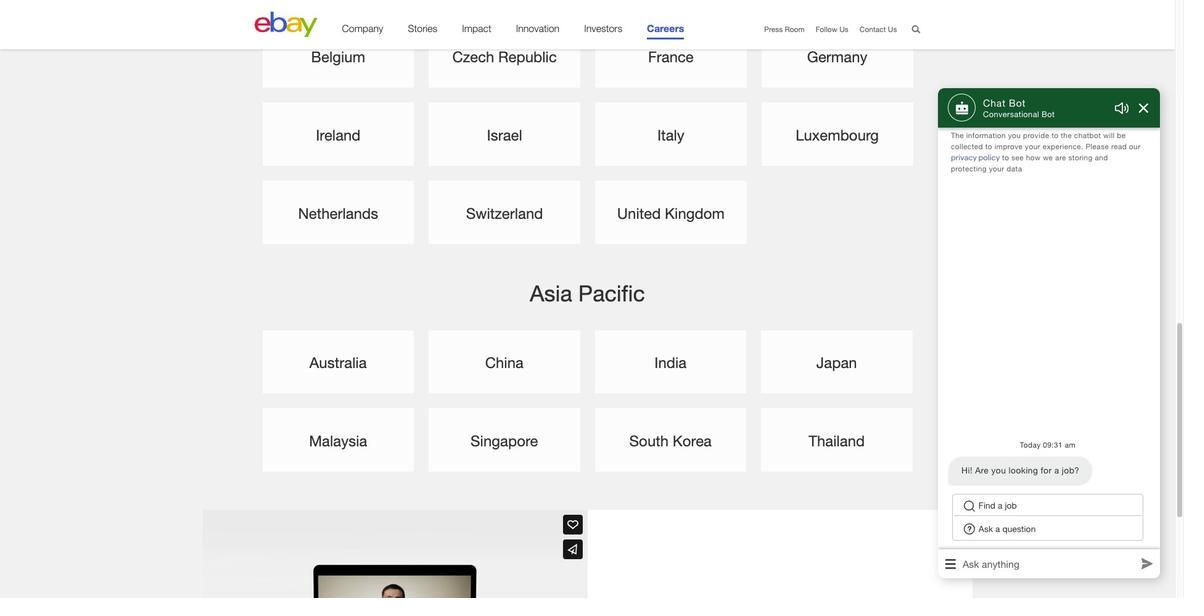 Task type: describe. For each thing, give the bounding box(es) containing it.
please
[[1086, 142, 1110, 151]]

india list item
[[588, 323, 754, 401]]

to see how we are storing and protecting your data
[[952, 153, 1109, 173]]

germany
[[808, 48, 868, 66]]

conversational
[[984, 109, 1040, 119]]

investors
[[584, 23, 623, 34]]

asia
[[530, 280, 573, 307]]

privacy
[[952, 154, 977, 162]]

privacy policy link
[[952, 154, 1001, 162]]

china
[[485, 354, 524, 372]]

thailand
[[809, 433, 865, 450]]

impact link
[[462, 23, 492, 39]]

republic
[[499, 48, 557, 66]]

ireland list item
[[255, 95, 422, 174]]

south korea link
[[605, 429, 737, 452]]

list containing australia
[[255, 323, 920, 480]]

a inside list item
[[1055, 465, 1060, 475]]

asia pacific
[[530, 280, 645, 307]]

today
[[1021, 440, 1041, 450]]

you for provide
[[1009, 131, 1022, 140]]

1 vertical spatial bot
[[1042, 109, 1055, 119]]

contact
[[860, 25, 886, 34]]

netherlands list item
[[255, 174, 422, 252]]

south
[[630, 433, 669, 450]]

information
[[967, 131, 1007, 140]]

press
[[765, 25, 783, 34]]

find a job button
[[955, 496, 1142, 517]]

thailand link
[[771, 429, 903, 452]]

innovation
[[516, 23, 560, 34]]

czech republic list item
[[422, 17, 588, 95]]

ask a question button
[[955, 519, 1142, 539]]

company
[[342, 23, 384, 34]]

how
[[1027, 153, 1041, 162]]

australia list item
[[255, 323, 421, 401]]

protecting
[[952, 164, 987, 173]]

today 09:31 am
[[1021, 440, 1076, 450]]

1 vertical spatial to
[[986, 142, 993, 151]]

chat
[[984, 97, 1006, 108]]

luxembourg list item
[[755, 95, 921, 174]]

stories link
[[408, 23, 438, 39]]

contact us link
[[860, 25, 898, 34]]

united kingdom
[[618, 205, 725, 222]]

kingdom
[[665, 205, 725, 222]]

am
[[1066, 440, 1076, 450]]

list containing belgium
[[255, 17, 921, 252]]

follow us link
[[816, 25, 849, 34]]

hi! are you looking for a job?
[[962, 465, 1080, 475]]

germany link
[[772, 44, 904, 68]]

the
[[952, 131, 965, 140]]

switzerland
[[466, 205, 543, 222]]

see
[[1012, 153, 1024, 162]]

germany list item
[[755, 17, 921, 95]]

are
[[1056, 153, 1067, 162]]

belgium list item
[[255, 17, 422, 95]]

your inside to see how we are storing and protecting your data
[[990, 164, 1005, 173]]

ask
[[979, 524, 994, 534]]

india link
[[605, 350, 737, 374]]

09:31
[[1044, 440, 1063, 450]]

question
[[1003, 524, 1036, 534]]

luxembourg
[[796, 127, 879, 144]]

be
[[1118, 131, 1127, 140]]

czech republic link
[[439, 44, 571, 68]]

are
[[976, 465, 989, 475]]

united
[[618, 205, 661, 222]]

find
[[979, 501, 996, 511]]

luxembourg link
[[772, 122, 904, 146]]

china link
[[439, 350, 571, 374]]

improve
[[995, 142, 1023, 151]]

switzerland list item
[[422, 174, 588, 252]]

israel list item
[[422, 95, 588, 174]]

ireland
[[316, 127, 361, 144]]

data
[[1007, 164, 1023, 173]]

press room
[[765, 25, 805, 34]]

france link
[[605, 44, 737, 68]]

a for job
[[998, 501, 1003, 511]]

chat bot heading
[[984, 97, 1055, 109]]

conversational bot definition
[[984, 109, 1055, 119]]

the information you provide to the chatbot will be collected to improve your experience. please read our privacy policy
[[952, 131, 1141, 162]]

Ask anything text field
[[960, 555, 1139, 573]]

chat bot conversational bot
[[984, 97, 1055, 119]]

chatbot
[[1075, 131, 1102, 140]]

singapore link
[[439, 429, 571, 452]]

innovation link
[[516, 23, 560, 39]]

malaysia
[[309, 433, 367, 450]]

read
[[1112, 142, 1128, 151]]

hi! are you looking for a job? list item
[[939, 440, 1158, 485]]



Task type: vqa. For each thing, say whether or not it's contained in the screenshot.
SOUTH KOREA List Item
yes



Task type: locate. For each thing, give the bounding box(es) containing it.
australia link
[[272, 350, 404, 374]]

to down improve
[[1003, 153, 1010, 162]]

contact us
[[860, 25, 898, 34]]

will
[[1104, 131, 1115, 140]]

malaysia list item
[[255, 401, 421, 480]]

stories
[[408, 23, 438, 34]]

a
[[1055, 465, 1060, 475], [998, 501, 1003, 511], [996, 524, 1001, 534]]

follow
[[816, 25, 838, 34]]

list inside chat bot dialog
[[937, 438, 1160, 547]]

provide
[[1024, 131, 1050, 140]]

your down policy
[[990, 164, 1005, 173]]

job
[[1006, 501, 1018, 511]]

korea
[[673, 433, 712, 450]]

to up policy
[[986, 142, 993, 151]]

0 vertical spatial to
[[1052, 131, 1059, 140]]

united kingdom list item
[[588, 174, 755, 252]]

impact
[[462, 23, 492, 34]]

1 horizontal spatial bot
[[1042, 109, 1055, 119]]

south korea
[[630, 433, 712, 450]]

czech republic
[[453, 48, 557, 66]]

us
[[840, 25, 849, 34], [889, 25, 898, 34]]

0 horizontal spatial bot
[[1010, 97, 1026, 108]]

2 horizontal spatial to
[[1052, 131, 1059, 140]]

japan link
[[771, 350, 903, 374]]

india
[[655, 354, 687, 372]]

you inside "the information you provide to the chatbot will be collected to improve your experience. please read our privacy policy"
[[1009, 131, 1022, 140]]

job?
[[1063, 465, 1080, 475]]

0 vertical spatial bot
[[1010, 97, 1026, 108]]

you for looking
[[992, 465, 1007, 475]]

list containing hi! are you looking for a job?
[[937, 438, 1160, 547]]

1 us from the left
[[840, 25, 849, 34]]

1 horizontal spatial to
[[1003, 153, 1010, 162]]

france list item
[[588, 17, 755, 95]]

pacific
[[579, 280, 645, 307]]

0 horizontal spatial you
[[992, 465, 1007, 475]]

a right for
[[1055, 465, 1060, 475]]

chat bot dialog
[[937, 88, 1161, 579]]

0 horizontal spatial your
[[990, 164, 1005, 173]]

bot up provide
[[1042, 109, 1055, 119]]

a left job
[[998, 501, 1003, 511]]

careers link
[[647, 22, 685, 39]]

0 vertical spatial your
[[1026, 142, 1041, 151]]

follow us
[[816, 25, 849, 34]]

us right follow
[[840, 25, 849, 34]]

company link
[[342, 23, 384, 39]]

you
[[1009, 131, 1022, 140], [992, 465, 1007, 475]]

ireland link
[[272, 122, 404, 146]]

1 vertical spatial your
[[990, 164, 1005, 173]]

bot up conversational bot definition
[[1010, 97, 1026, 108]]

a right ask
[[996, 524, 1001, 534]]

netherlands link
[[272, 201, 404, 225]]

your up how
[[1026, 142, 1041, 151]]

a for question
[[996, 524, 1001, 534]]

0 horizontal spatial us
[[840, 25, 849, 34]]

thailand list item
[[754, 401, 920, 480]]

belgium link
[[272, 44, 404, 68]]

to left "the"
[[1052, 131, 1059, 140]]

italy
[[658, 127, 685, 144]]

singapore list item
[[421, 401, 588, 480]]

australia
[[310, 354, 367, 372]]

experience.
[[1043, 142, 1084, 151]]

2 vertical spatial a
[[996, 524, 1001, 534]]

quick links list
[[754, 25, 898, 35]]

1 vertical spatial you
[[992, 465, 1007, 475]]

policy
[[979, 154, 1001, 162]]

a inside "popup button"
[[996, 524, 1001, 534]]

us for contact us
[[889, 25, 898, 34]]

we
[[1044, 153, 1054, 162]]

room
[[785, 25, 805, 34]]

czech
[[453, 48, 495, 66]]

to inside to see how we are storing and protecting your data
[[1003, 153, 1010, 162]]

our
[[1130, 142, 1141, 151]]

your inside "the information you provide to the chatbot will be collected to improve your experience. please read our privacy policy"
[[1026, 142, 1041, 151]]

0 horizontal spatial to
[[986, 142, 993, 151]]

france
[[649, 48, 694, 66]]

investors link
[[584, 23, 623, 39]]

malaysia link
[[272, 429, 404, 452]]

china list item
[[421, 323, 588, 401]]

italy list item
[[588, 95, 755, 174]]

japan
[[817, 354, 858, 372]]

bot
[[1010, 97, 1026, 108], [1042, 109, 1055, 119]]

1 horizontal spatial your
[[1026, 142, 1041, 151]]

switzerland link
[[439, 201, 571, 225]]

hi!
[[962, 465, 973, 475]]

united kingdom link
[[605, 201, 737, 225]]

you right are
[[992, 465, 1007, 475]]

for
[[1041, 465, 1052, 475]]

0 vertical spatial you
[[1009, 131, 1022, 140]]

us right contact
[[889, 25, 898, 34]]

list
[[255, 17, 921, 252], [255, 323, 920, 480], [937, 438, 1160, 547]]

press room link
[[765, 25, 805, 34]]

to
[[1052, 131, 1059, 140], [986, 142, 993, 151], [1003, 153, 1010, 162]]

israel
[[487, 127, 523, 144]]

1 vertical spatial a
[[998, 501, 1003, 511]]

ask a question
[[979, 524, 1036, 534]]

the
[[1062, 131, 1073, 140]]

belgium
[[311, 48, 365, 66]]

japan list item
[[754, 323, 920, 401]]

2 us from the left
[[889, 25, 898, 34]]

2 vertical spatial to
[[1003, 153, 1010, 162]]

singapore
[[471, 433, 538, 450]]

us for follow us
[[840, 25, 849, 34]]

1 horizontal spatial you
[[1009, 131, 1022, 140]]

you inside list item
[[992, 465, 1007, 475]]

0 vertical spatial a
[[1055, 465, 1060, 475]]

careers
[[647, 22, 685, 34]]

and
[[1096, 153, 1109, 162]]

netherlands
[[298, 205, 378, 222]]

find a job
[[979, 501, 1018, 511]]

looking
[[1009, 465, 1039, 475]]

you up improve
[[1009, 131, 1022, 140]]

collected
[[952, 142, 984, 151]]

1 horizontal spatial us
[[889, 25, 898, 34]]

israel link
[[439, 122, 571, 146]]

a inside popup button
[[998, 501, 1003, 511]]

storing
[[1069, 153, 1093, 162]]

south korea list item
[[588, 401, 754, 480]]



